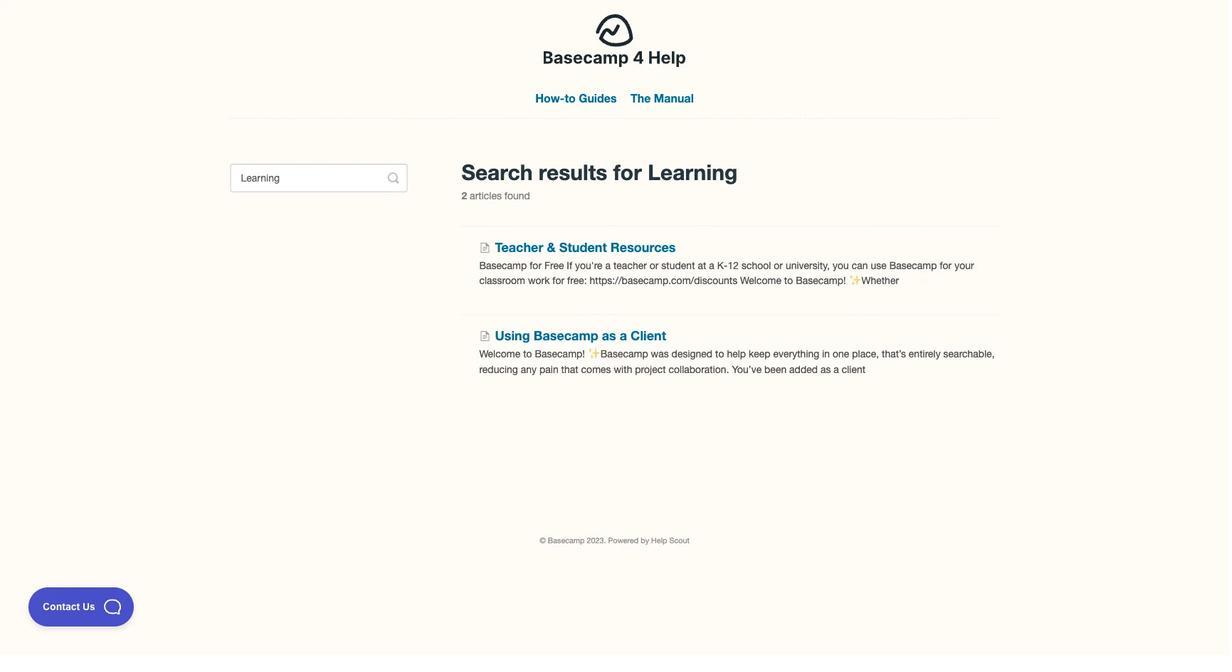 Task type: describe. For each thing, give the bounding box(es) containing it.
at
[[698, 259, 707, 271]]

by
[[641, 536, 649, 545]]

Search text field
[[230, 164, 408, 192]]

a right at
[[709, 259, 715, 271]]

how-to guides link
[[530, 78, 623, 118]]

search results for learning 2 articles found
[[462, 159, 738, 202]]

a left client
[[620, 328, 627, 343]]

to up any
[[523, 348, 532, 360]]

that
[[562, 363, 579, 375]]

for inside 'search results for learning 2 articles found'
[[614, 159, 642, 184]]

for up work
[[530, 259, 542, 271]]

student
[[560, 239, 607, 255]]

use
[[871, 259, 887, 271]]

help
[[727, 348, 746, 360]]

free:
[[568, 275, 587, 286]]

classroom
[[480, 275, 526, 286]]

in
[[823, 348, 830, 360]]

you've
[[732, 363, 762, 375]]

scout
[[670, 536, 690, 545]]

whether
[[862, 275, 899, 286]]

everything
[[774, 348, 820, 360]]

to inside basecamp for free if you're a teacher or student at a k-12 school or university, you can use basecamp for your classroom work for free: https://basecamp.com/discounts welcome to basecamp! ✨ whether
[[785, 275, 793, 286]]

©
[[540, 536, 546, 545]]

how-to guides
[[536, 92, 617, 105]]

powered
[[608, 536, 639, 545]]

pain
[[540, 363, 559, 375]]

with
[[614, 363, 633, 375]]

any
[[521, 363, 537, 375]]

you
[[833, 259, 849, 271]]

https://basecamp.com/discounts
[[590, 275, 738, 286]]

the manual link
[[625, 78, 700, 118]]

basecamp up that
[[534, 328, 599, 343]]

search image
[[388, 172, 399, 184]]

2023.
[[587, 536, 606, 545]]

a right you're
[[606, 259, 611, 271]]

basecamp up classroom
[[480, 259, 527, 271]]

work
[[528, 275, 550, 286]]

school
[[742, 259, 772, 271]]

designed
[[672, 348, 713, 360]]

0 horizontal spatial as
[[602, 328, 617, 343]]

university,
[[786, 259, 830, 271]]

client
[[631, 328, 667, 343]]

if
[[567, 259, 573, 271]]

for down free on the top left of the page
[[553, 275, 565, 286]]

welcome inside welcome to basecamp! ✨ basecamp was designed to help keep everything in one place, that's entirely searchable, reducing any pain that comes with project collaboration. you've been added as a client
[[480, 348, 521, 360]]

free
[[545, 259, 564, 271]]

project
[[635, 363, 666, 375]]

manual
[[654, 92, 694, 105]]

client
[[842, 363, 866, 375]]

k-
[[718, 259, 728, 271]]

can
[[852, 259, 868, 271]]

been
[[765, 363, 787, 375]]



Task type: vqa. For each thing, say whether or not it's contained in the screenshot.
it within the Cancellation takes effect immediately after you confirm it on the following page, so you may want to export your data first!
no



Task type: locate. For each thing, give the bounding box(es) containing it.
basecamp up with
[[601, 348, 649, 360]]

that's
[[882, 348, 906, 360]]

✨ down can
[[849, 275, 859, 286]]

2
[[462, 190, 467, 202]]

0 vertical spatial as
[[602, 328, 617, 343]]

article doc image
[[480, 241, 495, 252], [480, 330, 495, 341]]

as down in
[[821, 363, 831, 375]]

basecamp right use
[[890, 259, 938, 271]]

1 horizontal spatial ✨
[[849, 275, 859, 286]]

basecamp link
[[548, 536, 585, 545]]

keep
[[749, 348, 771, 360]]

you're
[[575, 259, 603, 271]]

help scout link
[[652, 536, 690, 545]]

searchable,
[[944, 348, 995, 360]]

✨ inside welcome to basecamp! ✨ basecamp was designed to help keep everything in one place, that's entirely searchable, reducing any pain that comes with project collaboration. you've been added as a client
[[588, 348, 598, 360]]

basecamp
[[480, 259, 527, 271], [890, 259, 938, 271], [534, 328, 599, 343], [601, 348, 649, 360], [548, 536, 585, 545]]

how-
[[536, 92, 565, 105]]

0 vertical spatial article doc image
[[480, 241, 495, 252]]

using basecamp as a client
[[495, 328, 667, 343]]

basecamp inside welcome to basecamp! ✨ basecamp was designed to help keep everything in one place, that's entirely searchable, reducing any pain that comes with project collaboration. you've been added as a client
[[601, 348, 649, 360]]

toggle customer support element
[[28, 587, 134, 627]]

1 vertical spatial ✨
[[588, 348, 598, 360]]

found
[[505, 190, 530, 202]]

for left the "your"
[[940, 259, 952, 271]]

as
[[602, 328, 617, 343], [821, 363, 831, 375]]

welcome inside basecamp for free if you're a teacher or student at a k-12 school or university, you can use basecamp for your classroom work for free: https://basecamp.com/discounts welcome to basecamp! ✨ whether
[[741, 275, 782, 286]]

reducing
[[480, 363, 518, 375]]

for right results
[[614, 159, 642, 184]]

1 vertical spatial welcome
[[480, 348, 521, 360]]

0 vertical spatial welcome
[[741, 275, 782, 286]]

1 vertical spatial basecamp!
[[535, 348, 585, 360]]

student
[[662, 259, 695, 271]]

1 vertical spatial as
[[821, 363, 831, 375]]

search
[[462, 159, 533, 184]]

0 horizontal spatial or
[[650, 259, 659, 271]]

&
[[547, 239, 556, 255]]

comes
[[582, 363, 611, 375]]

welcome up reducing
[[480, 348, 521, 360]]

✨ inside basecamp for free if you're a teacher or student at a k-12 school or university, you can use basecamp for your classroom work for free: https://basecamp.com/discounts welcome to basecamp! ✨ whether
[[849, 275, 859, 286]]

your
[[955, 259, 975, 271]]

the manual
[[631, 92, 694, 105]]

entirely
[[909, 348, 941, 360]]

welcome to basecamp! ✨ basecamp was designed to help keep everything in one place, that's entirely searchable, reducing any pain that comes with project collaboration. you've been added as a client
[[480, 348, 995, 375]]

basecamp! inside welcome to basecamp! ✨ basecamp was designed to help keep everything in one place, that's entirely searchable, reducing any pain that comes with project collaboration. you've been added as a client
[[535, 348, 585, 360]]

✨
[[849, 275, 859, 286], [588, 348, 598, 360]]

as up comes in the bottom left of the page
[[602, 328, 617, 343]]

2 article doc image from the top
[[480, 330, 495, 341]]

article doc image inside using basecamp as a client link
[[480, 330, 495, 341]]

0 vertical spatial ✨
[[849, 275, 859, 286]]

0 horizontal spatial welcome
[[480, 348, 521, 360]]

1 vertical spatial article doc image
[[480, 330, 495, 341]]

1 article doc image from the top
[[480, 241, 495, 252]]

12
[[728, 259, 739, 271]]

2 or from the left
[[774, 259, 783, 271]]

learning
[[648, 159, 738, 184]]

collaboration.
[[669, 363, 730, 375]]

basecamp! up that
[[535, 348, 585, 360]]

articles
[[470, 190, 502, 202]]

welcome down school
[[741, 275, 782, 286]]

© basecamp 2023. powered by help scout
[[540, 536, 690, 545]]

teacher
[[495, 239, 544, 255]]

article doc image for using basecamp as a client
[[480, 330, 495, 341]]

for
[[614, 159, 642, 184], [530, 259, 542, 271], [940, 259, 952, 271], [553, 275, 565, 286]]

guides
[[579, 92, 617, 105]]

article doc image up reducing
[[480, 330, 495, 341]]

basecamp! down "university,"
[[796, 275, 846, 286]]

a down one
[[834, 363, 839, 375]]

or up the https://basecamp.com/discounts
[[650, 259, 659, 271]]

using basecamp as a client link
[[480, 326, 667, 345]]

a
[[606, 259, 611, 271], [709, 259, 715, 271], [620, 328, 627, 343], [834, 363, 839, 375]]

1 horizontal spatial basecamp!
[[796, 275, 846, 286]]

welcome
[[741, 275, 782, 286], [480, 348, 521, 360]]

as inside welcome to basecamp! ✨ basecamp was designed to help keep everything in one place, that's entirely searchable, reducing any pain that comes with project collaboration. you've been added as a client
[[821, 363, 831, 375]]

added
[[790, 363, 818, 375]]

basecamp right © on the bottom of page
[[548, 536, 585, 545]]

1 horizontal spatial as
[[821, 363, 831, 375]]

using
[[495, 328, 530, 343]]

0 horizontal spatial ✨
[[588, 348, 598, 360]]

basecamp!
[[796, 275, 846, 286], [535, 348, 585, 360]]

was
[[651, 348, 669, 360]]

help
[[652, 536, 668, 545]]

place,
[[853, 348, 880, 360]]

1 horizontal spatial welcome
[[741, 275, 782, 286]]

teacher
[[614, 259, 647, 271]]

1 horizontal spatial or
[[774, 259, 783, 271]]

teacher & student resources link
[[480, 237, 676, 257]]

to left guides
[[565, 92, 576, 105]]

1 or from the left
[[650, 259, 659, 271]]

one
[[833, 348, 850, 360]]

article doc image up classroom
[[480, 241, 495, 252]]

or right school
[[774, 259, 783, 271]]

article doc image inside teacher & student resources link
[[480, 241, 495, 252]]

a inside welcome to basecamp! ✨ basecamp was designed to help keep everything in one place, that's entirely searchable, reducing any pain that comes with project collaboration. you've been added as a client
[[834, 363, 839, 375]]

results
[[539, 159, 608, 184]]

0 vertical spatial basecamp!
[[796, 275, 846, 286]]

to
[[565, 92, 576, 105], [785, 275, 793, 286], [523, 348, 532, 360], [716, 348, 725, 360]]

article doc image for teacher & student resources
[[480, 241, 495, 252]]

or
[[650, 259, 659, 271], [774, 259, 783, 271]]

teacher & student resources
[[495, 239, 676, 255]]

✨ up comes in the bottom left of the page
[[588, 348, 598, 360]]

resources
[[611, 239, 676, 255]]

basecamp for free if you're a teacher or student at a k-12 school or university, you can use basecamp for your classroom work for free: https://basecamp.com/discounts welcome to basecamp! ✨ whether
[[480, 259, 975, 286]]

to left help on the bottom right of page
[[716, 348, 725, 360]]

the
[[631, 92, 651, 105]]

basecamp! inside basecamp for free if you're a teacher or student at a k-12 school or university, you can use basecamp for your classroom work for free: https://basecamp.com/discounts welcome to basecamp! ✨ whether
[[796, 275, 846, 286]]

to down "university,"
[[785, 275, 793, 286]]

0 horizontal spatial basecamp!
[[535, 348, 585, 360]]



